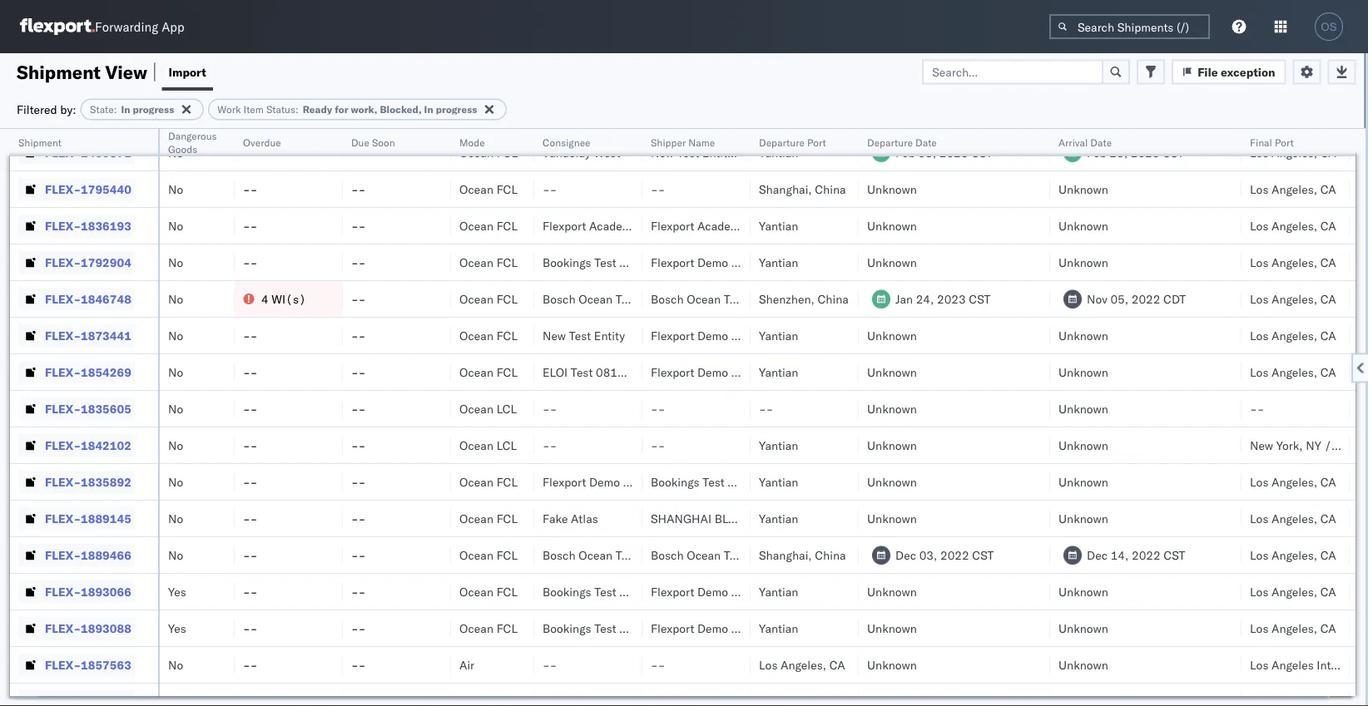 Task type: describe. For each thing, give the bounding box(es) containing it.
ocean fcl for flex-1836193
[[459, 218, 518, 233]]

flex-1792904
[[45, 255, 131, 270]]

fake atlas
[[543, 511, 598, 526]]

bookings test consignee for flex-1893066
[[543, 585, 675, 599]]

flex- for 1459871
[[45, 145, 81, 160]]

filtered
[[17, 102, 57, 117]]

flexport for 1792904
[[651, 255, 694, 270]]

demo for 1792904
[[697, 255, 728, 270]]

1893088
[[81, 621, 131, 636]]

bluetech
[[715, 511, 774, 526]]

york,
[[1276, 438, 1303, 453]]

ocean for 1889145
[[459, 511, 493, 526]]

no for flex-1889145
[[168, 511, 183, 526]]

yantian for flex-1873441
[[759, 328, 798, 343]]

flex-1835892
[[45, 475, 131, 489]]

flex-1459871 button
[[18, 141, 135, 164]]

angeles, for flex-1459871
[[1272, 145, 1317, 160]]

arrival date
[[1059, 136, 1112, 149]]

bosch ocean test down inc.
[[651, 292, 746, 306]]

flex-1795440 button
[[18, 178, 135, 201]]

081801
[[596, 365, 639, 379]]

port for final port
[[1275, 136, 1294, 149]]

bookings for flex-1792904
[[543, 255, 591, 270]]

ocean for 1792904
[[459, 255, 493, 270]]

angeles
[[1272, 658, 1314, 672]]

1857563
[[81, 658, 131, 672]]

ocean fcl for flex-1893066
[[459, 585, 518, 599]]

dec 03, 2022 cst
[[895, 548, 994, 563]]

feb for feb 08, 2023 cst
[[895, 145, 915, 160]]

bosch down (us)
[[651, 292, 684, 306]]

dangerous goods
[[168, 129, 217, 155]]

flex-1835605
[[45, 402, 131, 416]]

import button
[[162, 53, 213, 91]]

newar
[[1335, 438, 1368, 453]]

import
[[169, 64, 206, 79]]

ca for flex-1459871
[[1320, 145, 1336, 160]]

due
[[351, 136, 369, 149]]

cst for feb 28, 2023 cst
[[1163, 145, 1184, 160]]

fcl for flex-1846748
[[497, 292, 518, 306]]

fcl for flex-1889145
[[497, 511, 518, 526]]

shipment button
[[10, 132, 141, 149]]

port for departure port
[[807, 136, 826, 149]]

Search... text field
[[922, 60, 1104, 84]]

flex-1835605 button
[[18, 397, 135, 421]]

ocean for 1893066
[[459, 585, 493, 599]]

new test entity
[[543, 328, 625, 343]]

feb for feb 28, 2023 cst
[[1087, 145, 1107, 160]]

ca for flex-1889466
[[1320, 548, 1336, 563]]

flex-1893066 button
[[18, 580, 135, 604]]

1893066
[[81, 585, 131, 599]]

flex- for 1836193
[[45, 218, 81, 233]]

flex- for 1792904
[[45, 255, 81, 270]]

shipper inside button
[[651, 136, 686, 149]]

1889466
[[81, 548, 131, 563]]

fcl for flex-1459871
[[497, 145, 518, 160]]

wi(s)
[[272, 292, 306, 306]]

ocean for 1835605
[[459, 402, 493, 416]]

shipper name
[[651, 136, 715, 149]]

final
[[1250, 136, 1272, 149]]

flex-1842102
[[45, 438, 131, 453]]

flexport demo shipper co. for 1854269
[[651, 365, 791, 379]]

angeles, for flex-1893066
[[1272, 585, 1317, 599]]

vandelay west
[[543, 145, 620, 160]]

consignee inside button
[[543, 136, 590, 149]]

03,
[[919, 548, 937, 563]]

2023 for 08,
[[939, 145, 968, 160]]

view
[[105, 60, 147, 83]]

entity for new test entity 2
[[702, 145, 733, 160]]

ocean for 1889466
[[459, 548, 493, 563]]

departure date button
[[859, 132, 1034, 149]]

flexport demo shipper co. for 1873441
[[651, 328, 791, 343]]

ltd
[[804, 511, 824, 526]]

los angeles, ca for 1846748
[[1250, 292, 1336, 306]]

flex-1792904 button
[[18, 251, 135, 274]]

bosch ocean test down the "shanghai"
[[651, 548, 746, 563]]

departure port button
[[751, 132, 842, 149]]

air
[[459, 658, 474, 672]]

consignee button
[[534, 132, 626, 149]]

4
[[261, 292, 269, 306]]

resize handle column header for final port
[[1330, 129, 1350, 707]]

yantian for flex-1842102
[[759, 438, 798, 453]]

flexport academy (sz) ltd.
[[651, 218, 801, 233]]

28,
[[1110, 145, 1128, 160]]

ltd.
[[780, 218, 801, 233]]

shanghai, for --
[[759, 182, 812, 196]]

flex-1854269 button
[[18, 361, 135, 384]]

forwarding app
[[95, 19, 184, 35]]

1835892
[[81, 475, 131, 489]]

los angeles internation
[[1250, 658, 1368, 672]]

dangerous
[[168, 129, 217, 142]]

ocean fcl for flex-1889466
[[459, 548, 518, 563]]

ocean for 1842102
[[459, 438, 493, 453]]

status
[[266, 103, 295, 116]]

flexport for 1836193
[[651, 218, 694, 233]]

shanghai bluetech co., ltd
[[651, 511, 824, 526]]

forwarding
[[95, 19, 158, 35]]

flexport academy (us) inc.
[[543, 218, 694, 233]]

resize handle column header for shipment
[[138, 129, 158, 707]]

ca for flex-1846748
[[1320, 292, 1336, 306]]

2
[[736, 145, 743, 160]]

flex-1893088
[[45, 621, 131, 636]]

ocean fcl for flex-1792904
[[459, 255, 518, 270]]

los angeles, ca for 1792904
[[1250, 255, 1336, 270]]

ocean lcl for --
[[459, 402, 517, 416]]

flex-1857563 button
[[18, 654, 135, 677]]

no for flex-1835892
[[168, 475, 183, 489]]

shipment for shipment view
[[17, 60, 101, 83]]

ca for flex-1893066
[[1320, 585, 1336, 599]]

bosch down the "shanghai"
[[651, 548, 684, 563]]

academy for (us)
[[589, 218, 638, 233]]

flexport. image
[[20, 18, 95, 35]]

2022 for 03,
[[940, 548, 969, 563]]

dangerous goods button
[[160, 126, 229, 156]]

ocean for 1893088
[[459, 621, 493, 636]]

jan
[[895, 292, 913, 306]]

ocean for 1846748
[[459, 292, 493, 306]]

flex-1836193 button
[[18, 214, 135, 238]]

flex- for 1842102
[[45, 438, 81, 453]]

/
[[1324, 438, 1332, 453]]

1 : from the left
[[114, 103, 117, 116]]

date for arrival date
[[1090, 136, 1112, 149]]

app
[[162, 19, 184, 35]]

consignee for flex-1792904
[[619, 255, 675, 270]]

los for flex-1893088
[[1250, 621, 1269, 636]]

1836193
[[81, 218, 131, 233]]

final port
[[1250, 136, 1294, 149]]

bookings test consignee for flex-1893088
[[543, 621, 675, 636]]

ocean for 1836193
[[459, 218, 493, 233]]

new for new york, ny / newar
[[1250, 438, 1273, 453]]

item
[[244, 103, 264, 116]]

name
[[689, 136, 715, 149]]

angeles, for flex-1795440
[[1272, 182, 1317, 196]]

co. for 1893088
[[775, 621, 791, 636]]

los for flex-1795440
[[1250, 182, 1269, 196]]

dec 14, 2022 cst
[[1087, 548, 1185, 563]]

ocean lcl for yantian
[[459, 438, 517, 453]]

flexport for 1873441
[[651, 328, 694, 343]]

flex-1836193
[[45, 218, 131, 233]]

los for flex-1792904
[[1250, 255, 1269, 270]]

24,
[[916, 292, 934, 306]]

resize handle column header for consignee
[[622, 129, 642, 707]]

work,
[[351, 103, 377, 116]]

dec for dec 03, 2022 cst
[[895, 548, 916, 563]]

los angeles, ca for 1893088
[[1250, 621, 1336, 636]]

los for flex-1893066
[[1250, 585, 1269, 599]]

fcl for flex-1893066
[[497, 585, 518, 599]]

los angeles, ca for 1889466
[[1250, 548, 1336, 563]]

bosch ocean test up new test entity
[[543, 292, 638, 306]]

bosch ocean test down atlas
[[543, 548, 638, 563]]

1459871
[[81, 145, 131, 160]]

shanghai
[[651, 511, 712, 526]]

demo for 1893066
[[697, 585, 728, 599]]

los for flex-1889466
[[1250, 548, 1269, 563]]

forwarding app link
[[20, 18, 184, 35]]

(sz)
[[749, 218, 777, 233]]

resize handle column header for departure port
[[839, 129, 859, 707]]

flex-1893066
[[45, 585, 131, 599]]

0 vertical spatial china
[[815, 182, 846, 196]]

co.,
[[777, 511, 801, 526]]

file
[[1198, 64, 1218, 79]]

cdt
[[1164, 292, 1186, 306]]

ocean fcl for flex-1889145
[[459, 511, 518, 526]]

4 wi(s)
[[261, 292, 306, 306]]

flex-1846748 button
[[18, 288, 135, 311]]

angeles, for flex-1873441
[[1272, 328, 1317, 343]]

(us)
[[641, 218, 671, 233]]



Task type: locate. For each thing, give the bounding box(es) containing it.
1 port from the left
[[807, 136, 826, 149]]

los angeles, ca for 1795440
[[1250, 182, 1336, 196]]

soon
[[372, 136, 395, 149]]

shipment up by:
[[17, 60, 101, 83]]

flexport demo shipper co. for 1893066
[[651, 585, 791, 599]]

in right state
[[121, 103, 130, 116]]

los for flex-1836193
[[1250, 218, 1269, 233]]

1 horizontal spatial feb
[[1087, 145, 1107, 160]]

11 fcl from the top
[[497, 585, 518, 599]]

10 resize handle column header from the left
[[1222, 129, 1242, 707]]

0 horizontal spatial entity
[[594, 328, 625, 343]]

1 horizontal spatial :
[[295, 103, 299, 116]]

2 ocean fcl from the top
[[459, 182, 518, 196]]

0 horizontal spatial feb
[[895, 145, 915, 160]]

overdue
[[243, 136, 281, 149]]

flex- for 1873441
[[45, 328, 81, 343]]

8 no from the top
[[168, 402, 183, 416]]

no for flex-1873441
[[168, 328, 183, 343]]

vandelay
[[543, 145, 591, 160]]

demo for 1854269
[[697, 365, 728, 379]]

resize handle column header
[[138, 129, 158, 707], [215, 129, 235, 707], [323, 129, 343, 707], [431, 129, 451, 707], [514, 129, 534, 707], [622, 129, 642, 707], [731, 129, 751, 707], [839, 129, 859, 707], [1030, 129, 1050, 707], [1222, 129, 1242, 707], [1330, 129, 1350, 707]]

0 horizontal spatial departure
[[759, 136, 805, 149]]

1 vertical spatial shanghai, china
[[759, 548, 846, 563]]

los for flex-1854269
[[1250, 365, 1269, 379]]

6 fcl from the top
[[497, 328, 518, 343]]

fcl for flex-1792904
[[497, 255, 518, 270]]

blocked,
[[380, 103, 422, 116]]

flex- for 1835892
[[45, 475, 81, 489]]

los angeles, ca
[[1250, 145, 1336, 160], [1250, 182, 1336, 196], [1250, 218, 1336, 233], [1250, 255, 1336, 270], [1250, 292, 1336, 306], [1250, 328, 1336, 343], [1250, 365, 1336, 379], [1250, 475, 1336, 489], [1250, 511, 1336, 526], [1250, 548, 1336, 563], [1250, 585, 1336, 599], [1250, 621, 1336, 636], [759, 658, 845, 672]]

lcl for yantian
[[497, 438, 517, 453]]

by:
[[60, 102, 76, 117]]

no for flex-1854269
[[168, 365, 183, 379]]

1 no from the top
[[168, 145, 183, 160]]

6 resize handle column header from the left
[[622, 129, 642, 707]]

exception
[[1221, 64, 1275, 79]]

flex- inside "button"
[[45, 658, 81, 672]]

2 horizontal spatial new
[[1250, 438, 1273, 453]]

no right the 1835892
[[168, 475, 183, 489]]

1 academy from the left
[[589, 218, 638, 233]]

ocean for 1835892
[[459, 475, 493, 489]]

shipper for flex-1854269
[[731, 365, 772, 379]]

1 in from the left
[[121, 103, 130, 116]]

date inside button
[[1090, 136, 1112, 149]]

flex- inside button
[[45, 182, 81, 196]]

7 ocean fcl from the top
[[459, 365, 518, 379]]

2022 for 14,
[[1132, 548, 1161, 563]]

0 vertical spatial shanghai, china
[[759, 182, 846, 196]]

west
[[594, 145, 620, 160]]

2 fcl from the top
[[497, 182, 518, 196]]

flex- down flex-1842102 button
[[45, 475, 81, 489]]

resize handle column header for arrival date
[[1222, 129, 1242, 707]]

no for flex-1459871
[[168, 145, 183, 160]]

date inside "button"
[[915, 136, 937, 149]]

port right final
[[1275, 136, 1294, 149]]

6 yantian from the top
[[759, 438, 798, 453]]

1 horizontal spatial new
[[651, 145, 674, 160]]

flex-1459871
[[45, 145, 131, 160]]

5 fcl from the top
[[497, 292, 518, 306]]

2022 right "14,"
[[1132, 548, 1161, 563]]

shenzhen,
[[759, 292, 815, 306]]

cst for dec 03, 2022 cst
[[972, 548, 994, 563]]

shipper for flex-1893088
[[731, 621, 772, 636]]

flexport for 1893066
[[651, 585, 694, 599]]

ocean fcl for flex-1873441
[[459, 328, 518, 343]]

test
[[677, 145, 699, 160], [594, 255, 616, 270], [616, 292, 638, 306], [724, 292, 746, 306], [569, 328, 591, 343], [571, 365, 593, 379], [703, 475, 725, 489], [616, 548, 638, 563], [724, 548, 746, 563], [594, 585, 616, 599], [594, 621, 616, 636]]

demo for 1893088
[[697, 621, 728, 636]]

1 fcl from the top
[[497, 145, 518, 160]]

no right 1857563
[[168, 658, 183, 672]]

new for new test entity 2
[[651, 145, 674, 160]]

2 in from the left
[[424, 103, 433, 116]]

11 ocean fcl from the top
[[459, 585, 518, 599]]

flex-1846748
[[45, 292, 131, 306]]

academy right inc.
[[697, 218, 746, 233]]

flex- down flex-1835892 button
[[45, 511, 81, 526]]

no right 1889466
[[168, 548, 183, 563]]

arrival
[[1059, 136, 1088, 149]]

3 resize handle column header from the left
[[323, 129, 343, 707]]

inc.
[[674, 218, 694, 233]]

1 vertical spatial ocean lcl
[[459, 438, 517, 453]]

1 resize handle column header from the left
[[138, 129, 158, 707]]

1 yantian from the top
[[759, 145, 798, 160]]

cst right 28,
[[1163, 145, 1184, 160]]

13 flex- from the top
[[45, 585, 81, 599]]

8 ocean fcl from the top
[[459, 475, 518, 489]]

los angeles, ca for 1889145
[[1250, 511, 1336, 526]]

new left york,
[[1250, 438, 1273, 453]]

cst right 08,
[[971, 145, 993, 160]]

fake
[[543, 511, 568, 526]]

ca
[[1320, 145, 1336, 160], [1320, 182, 1336, 196], [1320, 218, 1336, 233], [1320, 255, 1336, 270], [1320, 292, 1336, 306], [1320, 328, 1336, 343], [1320, 365, 1336, 379], [1320, 475, 1336, 489], [1320, 511, 1336, 526], [1320, 548, 1336, 563], [1320, 585, 1336, 599], [1320, 621, 1336, 636], [829, 658, 845, 672]]

0 horizontal spatial in
[[121, 103, 130, 116]]

2 ocean lcl from the top
[[459, 438, 517, 453]]

3 no from the top
[[168, 218, 183, 233]]

3 flex- from the top
[[45, 218, 81, 233]]

5 no from the top
[[168, 292, 183, 306]]

5 flex- from the top
[[45, 292, 81, 306]]

academy
[[589, 218, 638, 233], [697, 218, 746, 233]]

os
[[1321, 20, 1337, 33]]

file exception
[[1198, 64, 1275, 79]]

2 shanghai, from the top
[[759, 548, 812, 563]]

0 vertical spatial yes
[[168, 585, 186, 599]]

resize handle column header for departure date
[[1030, 129, 1050, 707]]

0 vertical spatial lcl
[[497, 402, 517, 416]]

8 flex- from the top
[[45, 402, 81, 416]]

0 vertical spatial shanghai,
[[759, 182, 812, 196]]

cst for feb 08, 2023 cst
[[971, 145, 993, 160]]

yes for flex-1893088
[[168, 621, 186, 636]]

1 vertical spatial yes
[[168, 621, 186, 636]]

state
[[90, 103, 114, 116]]

departure inside 'button'
[[759, 136, 805, 149]]

angeles, for flex-1889466
[[1272, 548, 1317, 563]]

ocean for 1854269
[[459, 365, 493, 379]]

12 fcl from the top
[[497, 621, 518, 636]]

shipment inside button
[[18, 136, 62, 149]]

2 date from the left
[[1090, 136, 1112, 149]]

14 flex- from the top
[[45, 621, 81, 636]]

flexport for 1893088
[[651, 621, 694, 636]]

bookings for flex-1893066
[[543, 585, 591, 599]]

13 no from the top
[[168, 658, 183, 672]]

1 vertical spatial china
[[818, 292, 849, 306]]

flex- down flex-1836193 button at the top left of page
[[45, 255, 81, 270]]

feb left 08,
[[895, 145, 915, 160]]

05,
[[1110, 292, 1129, 306]]

1 lcl from the top
[[497, 402, 517, 416]]

1 horizontal spatial progress
[[436, 103, 477, 116]]

4 no from the top
[[168, 255, 183, 270]]

8 resize handle column header from the left
[[839, 129, 859, 707]]

angeles,
[[1272, 145, 1317, 160], [1272, 182, 1317, 196], [1272, 218, 1317, 233], [1272, 255, 1317, 270], [1272, 292, 1317, 306], [1272, 328, 1317, 343], [1272, 365, 1317, 379], [1272, 475, 1317, 489], [1272, 511, 1317, 526], [1272, 548, 1317, 563], [1272, 585, 1317, 599], [1272, 621, 1317, 636], [781, 658, 826, 672]]

los angeles, ca for 1873441
[[1250, 328, 1336, 343]]

ready
[[303, 103, 332, 116]]

1 progress from the left
[[133, 103, 174, 116]]

flexport
[[543, 218, 586, 233], [651, 218, 694, 233], [651, 255, 694, 270], [651, 328, 694, 343], [651, 365, 694, 379], [543, 475, 586, 489], [651, 585, 694, 599], [651, 621, 694, 636]]

for
[[335, 103, 348, 116]]

progress up mode
[[436, 103, 477, 116]]

shanghai,
[[759, 182, 812, 196], [759, 548, 812, 563]]

8 fcl from the top
[[497, 475, 518, 489]]

los angeles, ca for 1893066
[[1250, 585, 1336, 599]]

os button
[[1310, 7, 1348, 46]]

Search Shipments (/) text field
[[1049, 14, 1210, 39]]

: left the 'ready'
[[295, 103, 299, 116]]

2 yantian from the top
[[759, 218, 798, 233]]

feb
[[895, 145, 915, 160], [1087, 145, 1107, 160]]

no right 1854269
[[168, 365, 183, 379]]

0 horizontal spatial dec
[[895, 548, 916, 563]]

1 horizontal spatial date
[[1090, 136, 1112, 149]]

2022 right 03,
[[940, 548, 969, 563]]

1 horizontal spatial in
[[424, 103, 433, 116]]

2 shanghai, china from the top
[[759, 548, 846, 563]]

7 flex- from the top
[[45, 365, 81, 379]]

port inside final port "button"
[[1275, 136, 1294, 149]]

10 ocean fcl from the top
[[459, 548, 518, 563]]

no right "1889145"
[[168, 511, 183, 526]]

1 departure from the left
[[759, 136, 805, 149]]

entity up 081801
[[594, 328, 625, 343]]

flex- up flex-1795440 button
[[45, 145, 81, 160]]

1 vertical spatial lcl
[[497, 438, 517, 453]]

3 ocean fcl from the top
[[459, 218, 518, 233]]

6 ocean fcl from the top
[[459, 328, 518, 343]]

0 horizontal spatial date
[[915, 136, 937, 149]]

shanghai, down the co.,
[[759, 548, 812, 563]]

2 yes from the top
[[168, 621, 186, 636]]

15 flex- from the top
[[45, 658, 81, 672]]

departure port
[[759, 136, 826, 149]]

new left name
[[651, 145, 674, 160]]

2 feb from the left
[[1087, 145, 1107, 160]]

lcl for --
[[497, 402, 517, 416]]

2 no from the top
[[168, 182, 183, 196]]

1 horizontal spatial departure
[[867, 136, 913, 149]]

state : in progress
[[90, 103, 174, 116]]

2 progress from the left
[[436, 103, 477, 116]]

1 horizontal spatial entity
[[702, 145, 733, 160]]

flex- down flex-1889145 button
[[45, 548, 81, 563]]

flex- down the flex-1889466 button
[[45, 585, 81, 599]]

1 yes from the top
[[168, 585, 186, 599]]

fcl
[[497, 145, 518, 160], [497, 182, 518, 196], [497, 218, 518, 233], [497, 255, 518, 270], [497, 292, 518, 306], [497, 328, 518, 343], [497, 365, 518, 379], [497, 475, 518, 489], [497, 511, 518, 526], [497, 548, 518, 563], [497, 585, 518, 599], [497, 621, 518, 636]]

0 horizontal spatial academy
[[589, 218, 638, 233]]

yes right the 1893066
[[168, 585, 186, 599]]

1873441
[[81, 328, 131, 343]]

shenzhen, china
[[759, 292, 849, 306]]

co.
[[775, 255, 791, 270], [775, 328, 791, 343], [775, 365, 791, 379], [667, 475, 683, 489], [775, 585, 791, 599], [775, 621, 791, 636]]

shanghai, china down the ltd
[[759, 548, 846, 563]]

1 horizontal spatial port
[[1275, 136, 1294, 149]]

ca for flex-1795440
[[1320, 182, 1336, 196]]

flex- down flex-1795440 button
[[45, 218, 81, 233]]

2023 right 28,
[[1131, 145, 1160, 160]]

ocean lcl
[[459, 402, 517, 416], [459, 438, 517, 453]]

shipper name button
[[642, 132, 734, 149]]

flex-1889145 button
[[18, 507, 135, 531]]

work
[[217, 103, 241, 116]]

1 date from the left
[[915, 136, 937, 149]]

flex- down flex-1893088 button
[[45, 658, 81, 672]]

shanghai, china up ltd. at right
[[759, 182, 846, 196]]

no for flex-1842102
[[168, 438, 183, 453]]

2022 right 05,
[[1132, 292, 1160, 306]]

flex- for 1893066
[[45, 585, 81, 599]]

yantian
[[759, 145, 798, 160], [759, 218, 798, 233], [759, 255, 798, 270], [759, 328, 798, 343], [759, 365, 798, 379], [759, 438, 798, 453], [759, 475, 798, 489], [759, 511, 798, 526], [759, 585, 798, 599], [759, 621, 798, 636]]

no down dangerous
[[168, 145, 183, 160]]

new up eloi
[[543, 328, 566, 343]]

shanghai, up ltd. at right
[[759, 182, 812, 196]]

5 ocean fcl from the top
[[459, 292, 518, 306]]

7 fcl from the top
[[497, 365, 518, 379]]

port inside departure port 'button'
[[807, 136, 826, 149]]

10 flex- from the top
[[45, 475, 81, 489]]

yantian for flex-1836193
[[759, 218, 798, 233]]

no right 1836193
[[168, 218, 183, 233]]

flex-1854269
[[45, 365, 131, 379]]

departure right 2 at the top of page
[[759, 136, 805, 149]]

new york, ny / newar
[[1250, 438, 1368, 453]]

1 horizontal spatial dec
[[1087, 548, 1108, 563]]

10 fcl from the top
[[497, 548, 518, 563]]

flex-1889466
[[45, 548, 131, 563]]

los for flex-1857563
[[1250, 658, 1269, 672]]

ca for flex-1792904
[[1320, 255, 1336, 270]]

flex- down flex-1835605 button
[[45, 438, 81, 453]]

shanghai, china for --
[[759, 182, 846, 196]]

1 shanghai, china from the top
[[759, 182, 846, 196]]

7 no from the top
[[168, 365, 183, 379]]

1854269
[[81, 365, 131, 379]]

los angeles, ca for 1459871
[[1250, 145, 1336, 160]]

fcl for flex-1836193
[[497, 218, 518, 233]]

academy left (us)
[[589, 218, 638, 233]]

2 vertical spatial china
[[815, 548, 846, 563]]

2 lcl from the top
[[497, 438, 517, 453]]

3 yantian from the top
[[759, 255, 798, 270]]

1 vertical spatial shanghai,
[[759, 548, 812, 563]]

08,
[[918, 145, 936, 160]]

1 ocean lcl from the top
[[459, 402, 517, 416]]

9 no from the top
[[168, 438, 183, 453]]

2 resize handle column header from the left
[[215, 129, 235, 707]]

9 resize handle column header from the left
[[1030, 129, 1050, 707]]

2 : from the left
[[295, 103, 299, 116]]

4 fcl from the top
[[497, 255, 518, 270]]

angeles, for flex-1836193
[[1272, 218, 1317, 233]]

eloi
[[543, 365, 568, 379]]

in right blocked,
[[424, 103, 433, 116]]

china down departure port 'button'
[[815, 182, 846, 196]]

los for flex-1889145
[[1250, 511, 1269, 526]]

9 fcl from the top
[[497, 511, 518, 526]]

5 resize handle column header from the left
[[514, 129, 534, 707]]

dec left 03,
[[895, 548, 916, 563]]

2023 right 08,
[[939, 145, 968, 160]]

flex- inside button
[[45, 438, 81, 453]]

0 horizontal spatial progress
[[133, 103, 174, 116]]

los for flex-1835892
[[1250, 475, 1269, 489]]

no right 1873441
[[168, 328, 183, 343]]

lcl
[[497, 402, 517, 416], [497, 438, 517, 453]]

0 horizontal spatial new
[[543, 328, 566, 343]]

shanghai, china
[[759, 182, 846, 196], [759, 548, 846, 563]]

flex- down flex-1854269 button
[[45, 402, 81, 416]]

1846748
[[81, 292, 131, 306]]

7 resize handle column header from the left
[[731, 129, 751, 707]]

2 flex- from the top
[[45, 182, 81, 196]]

china for jan 24, 2023 cst
[[818, 292, 849, 306]]

fcl for flex-1795440
[[497, 182, 518, 196]]

goods
[[168, 143, 197, 155]]

no right 1842102
[[168, 438, 183, 453]]

0 vertical spatial new
[[651, 145, 674, 160]]

3 fcl from the top
[[497, 218, 518, 233]]

feb left 28,
[[1087, 145, 1107, 160]]

9 ocean fcl from the top
[[459, 511, 518, 526]]

0 vertical spatial shipment
[[17, 60, 101, 83]]

: down "view"
[[114, 103, 117, 116]]

1 vertical spatial new
[[543, 328, 566, 343]]

nov 05, 2022 cdt
[[1087, 292, 1186, 306]]

6 no from the top
[[168, 328, 183, 343]]

10 yantian from the top
[[759, 621, 798, 636]]

4 flex- from the top
[[45, 255, 81, 270]]

flex-1857563
[[45, 658, 131, 672]]

mode button
[[451, 132, 518, 149]]

1 horizontal spatial academy
[[697, 218, 746, 233]]

11 resize handle column header from the left
[[1330, 129, 1350, 707]]

due soon
[[351, 136, 395, 149]]

yes for flex-1893066
[[168, 585, 186, 599]]

resize handle column header for dangerous goods
[[215, 129, 235, 707]]

flex- down flex-1893066 button
[[45, 621, 81, 636]]

5 yantian from the top
[[759, 365, 798, 379]]

cst right "14,"
[[1164, 548, 1185, 563]]

new test entity 2
[[651, 145, 743, 160]]

ocean for 1873441
[[459, 328, 493, 343]]

1 vertical spatial entity
[[594, 328, 625, 343]]

departure inside "button"
[[867, 136, 913, 149]]

angeles, for flex-1835892
[[1272, 475, 1317, 489]]

bookings test consignee for flex-1792904
[[543, 255, 675, 270]]

internation
[[1317, 658, 1368, 672]]

flex-1893088 button
[[18, 617, 135, 640]]

cst right 24,
[[969, 292, 991, 306]]

flex-1873441 button
[[18, 324, 135, 347]]

china down the ltd
[[815, 548, 846, 563]]

progress
[[133, 103, 174, 116], [436, 103, 477, 116]]

0 horizontal spatial port
[[807, 136, 826, 149]]

-
[[243, 109, 250, 123], [250, 109, 257, 123], [351, 109, 358, 123], [358, 109, 366, 123], [243, 145, 250, 160], [250, 145, 257, 160], [351, 145, 358, 160], [358, 145, 366, 160], [243, 182, 250, 196], [250, 182, 257, 196], [351, 182, 358, 196], [358, 182, 366, 196], [543, 182, 550, 196], [550, 182, 557, 196], [651, 182, 658, 196], [658, 182, 665, 196], [243, 218, 250, 233], [250, 218, 257, 233], [351, 218, 358, 233], [358, 218, 366, 233], [243, 255, 250, 270], [250, 255, 257, 270], [351, 255, 358, 270], [358, 255, 366, 270], [351, 292, 358, 306], [358, 292, 366, 306], [243, 328, 250, 343], [250, 328, 257, 343], [351, 328, 358, 343], [358, 328, 366, 343], [243, 365, 250, 379], [250, 365, 257, 379], [351, 365, 358, 379], [358, 365, 366, 379], [243, 402, 250, 416], [250, 402, 257, 416], [351, 402, 358, 416], [358, 402, 366, 416], [543, 402, 550, 416], [550, 402, 557, 416], [651, 402, 658, 416], [658, 402, 665, 416], [759, 402, 766, 416], [766, 402, 773, 416], [1250, 402, 1257, 416], [1257, 402, 1264, 416], [243, 438, 250, 453], [250, 438, 257, 453], [351, 438, 358, 453], [358, 438, 366, 453], [543, 438, 550, 453], [550, 438, 557, 453], [651, 438, 658, 453], [658, 438, 665, 453], [243, 475, 250, 489], [250, 475, 257, 489], [351, 475, 358, 489], [358, 475, 366, 489], [243, 511, 250, 526], [250, 511, 257, 526], [351, 511, 358, 526], [358, 511, 366, 526], [243, 548, 250, 563], [250, 548, 257, 563], [351, 548, 358, 563], [358, 548, 366, 563], [243, 585, 250, 599], [250, 585, 257, 599], [351, 585, 358, 599], [358, 585, 366, 599], [243, 621, 250, 636], [250, 621, 257, 636], [351, 621, 358, 636], [358, 621, 366, 636], [243, 658, 250, 672], [250, 658, 257, 672], [351, 658, 358, 672], [358, 658, 366, 672], [543, 658, 550, 672], [550, 658, 557, 672], [651, 658, 658, 672], [658, 658, 665, 672]]

flex- down flex-1459871 button
[[45, 182, 81, 196]]

10 no from the top
[[168, 475, 183, 489]]

port right 2 at the top of page
[[807, 136, 826, 149]]

academy for (sz)
[[697, 218, 746, 233]]

angeles, for flex-1893088
[[1272, 621, 1317, 636]]

no right '1846748'
[[168, 292, 183, 306]]

consignee for flex-1893066
[[619, 585, 675, 599]]

7 yantian from the top
[[759, 475, 798, 489]]

departure left 08,
[[867, 136, 913, 149]]

date
[[915, 136, 937, 149], [1090, 136, 1112, 149]]

co. for 1792904
[[775, 255, 791, 270]]

0 vertical spatial entity
[[702, 145, 733, 160]]

cst right 03,
[[972, 548, 994, 563]]

dec left "14,"
[[1087, 548, 1108, 563]]

2 port from the left
[[1275, 136, 1294, 149]]

flexport for 1854269
[[651, 365, 694, 379]]

1 flex- from the top
[[45, 145, 81, 160]]

jan 24, 2023 cst
[[895, 292, 991, 306]]

14,
[[1111, 548, 1129, 563]]

no for flex-1835605
[[168, 402, 183, 416]]

11 flex- from the top
[[45, 511, 81, 526]]

entity left 2 at the top of page
[[702, 145, 733, 160]]

co. for 1893066
[[775, 585, 791, 599]]

12 ocean fcl from the top
[[459, 621, 518, 636]]

1 shanghai, from the top
[[759, 182, 812, 196]]

flex- down flex-1873441 button
[[45, 365, 81, 379]]

los for flex-1459871
[[1250, 145, 1269, 160]]

flex- for 1835605
[[45, 402, 81, 416]]

0 horizontal spatial :
[[114, 103, 117, 116]]

8 yantian from the top
[[759, 511, 798, 526]]

bosch down fake
[[543, 548, 576, 563]]

no for flex-1795440
[[168, 182, 183, 196]]

no right 1835605
[[168, 402, 183, 416]]

ocean fcl
[[459, 145, 518, 160], [459, 182, 518, 196], [459, 218, 518, 233], [459, 255, 518, 270], [459, 292, 518, 306], [459, 328, 518, 343], [459, 365, 518, 379], [459, 475, 518, 489], [459, 511, 518, 526], [459, 548, 518, 563], [459, 585, 518, 599], [459, 621, 518, 636]]

shipper for flex-1893066
[[731, 585, 772, 599]]

progress down "view"
[[133, 103, 174, 116]]

bookings
[[543, 255, 591, 270], [651, 475, 700, 489], [543, 585, 591, 599], [543, 621, 591, 636]]

cst
[[971, 145, 993, 160], [1163, 145, 1184, 160], [969, 292, 991, 306], [972, 548, 994, 563], [1164, 548, 1185, 563]]

0 vertical spatial ocean lcl
[[459, 402, 517, 416]]

flexport demo shipper co. for 1893088
[[651, 621, 791, 636]]

4 ocean fcl from the top
[[459, 255, 518, 270]]

2023 right 24,
[[937, 292, 966, 306]]

no right 1792904
[[168, 255, 183, 270]]

entity for new test entity
[[594, 328, 625, 343]]

11 no from the top
[[168, 511, 183, 526]]

6 flex- from the top
[[45, 328, 81, 343]]

los for flex-1846748
[[1250, 292, 1269, 306]]

12 no from the top
[[168, 548, 183, 563]]

ny
[[1306, 438, 1321, 453]]

flex-1889145
[[45, 511, 131, 526]]

flex-1873441
[[45, 328, 131, 343]]

1 feb from the left
[[895, 145, 915, 160]]

ca for flex-1854269
[[1320, 365, 1336, 379]]

2 academy from the left
[[697, 218, 746, 233]]

bookings test consignee
[[543, 255, 675, 270], [651, 475, 783, 489], [543, 585, 675, 599], [543, 621, 675, 636]]

4 resize handle column header from the left
[[431, 129, 451, 707]]

9 yantian from the top
[[759, 585, 798, 599]]

bosch up new test entity
[[543, 292, 576, 306]]

flex- down flex-1792904 button
[[45, 292, 81, 306]]

1 ocean fcl from the top
[[459, 145, 518, 160]]

cst for jan 24, 2023 cst
[[969, 292, 991, 306]]

4 yantian from the top
[[759, 328, 798, 343]]

ocean fcl for flex-1893088
[[459, 621, 518, 636]]

angeles, for flex-1846748
[[1272, 292, 1317, 306]]

flex- down "flex-1846748" button
[[45, 328, 81, 343]]

shipment down filtered
[[18, 136, 62, 149]]

shipment view
[[17, 60, 147, 83]]

9 flex- from the top
[[45, 438, 81, 453]]

1 dec from the left
[[895, 548, 916, 563]]

ocean fcl for flex-1854269
[[459, 365, 518, 379]]

no for flex-1836193
[[168, 218, 183, 233]]

2 vertical spatial new
[[1250, 438, 1273, 453]]

2 dec from the left
[[1087, 548, 1108, 563]]

2 departure from the left
[[867, 136, 913, 149]]

yes right "1893088"
[[168, 621, 186, 636]]

angeles, for flex-1854269
[[1272, 365, 1317, 379]]

china right 'shenzhen,'
[[818, 292, 849, 306]]

flex-1835892 button
[[18, 471, 135, 494]]

bookings for flex-1893088
[[543, 621, 591, 636]]

flex- for 1854269
[[45, 365, 81, 379]]

1 vertical spatial shipment
[[18, 136, 62, 149]]

los for flex-1873441
[[1250, 328, 1269, 343]]

no down "goods" at the left of page
[[168, 182, 183, 196]]



Task type: vqa. For each thing, say whether or not it's contained in the screenshot.


